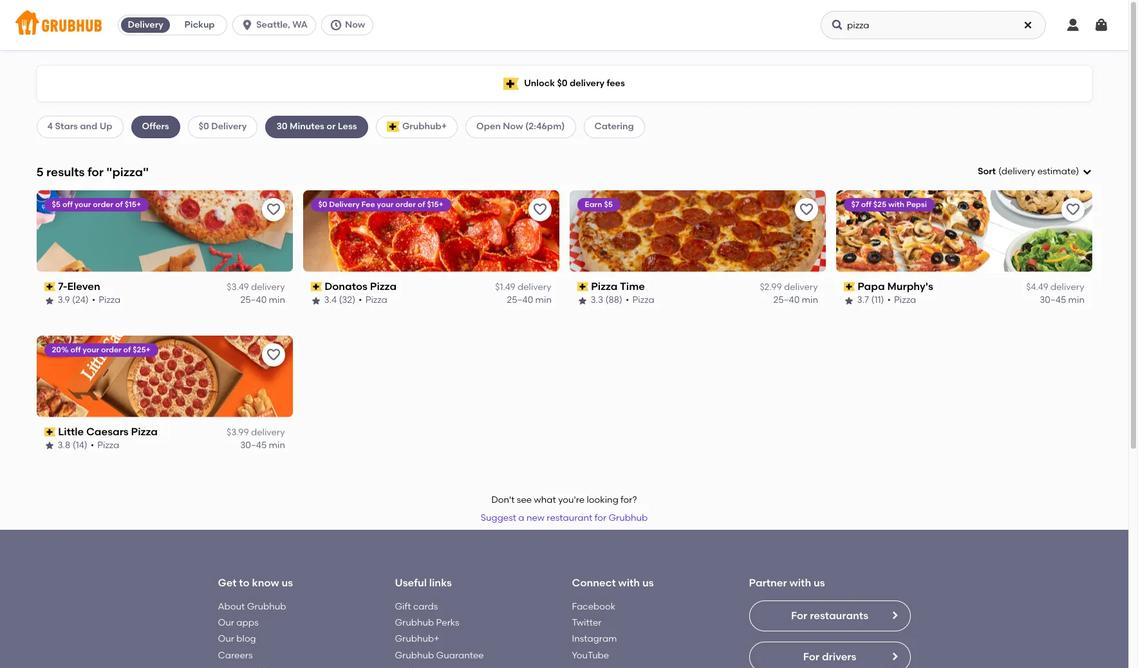 Task type: vqa. For each thing, say whether or not it's contained in the screenshot.
SOUPS
no



Task type: locate. For each thing, give the bounding box(es) containing it.
(11)
[[871, 295, 884, 306]]

1 horizontal spatial delivery
[[211, 121, 247, 132]]

3 us from the left
[[814, 578, 825, 590]]

1 vertical spatial for
[[803, 651, 820, 664]]

5 results for "pizza"
[[36, 165, 149, 179]]

• for murphy's
[[887, 295, 891, 306]]

0 vertical spatial our
[[218, 618, 234, 629]]

1 vertical spatial delivery
[[211, 121, 247, 132]]

star icon image left 3.8
[[44, 441, 54, 452]]

• right (88)
[[626, 295, 629, 306]]

with right partner
[[790, 578, 811, 590]]

subscription pass image
[[311, 283, 322, 292], [577, 283, 589, 292], [844, 283, 855, 292]]

for inside button
[[595, 513, 607, 524]]

get
[[218, 578, 237, 590]]

• pizza for eleven
[[92, 295, 121, 306]]

1 vertical spatial now
[[503, 121, 523, 132]]

save this restaurant image
[[532, 202, 548, 217], [799, 202, 814, 217]]

star icon image for papa murphy's
[[844, 296, 854, 306]]

2 horizontal spatial of
[[418, 200, 425, 209]]

instagram
[[572, 634, 617, 645]]

0 horizontal spatial $5
[[52, 200, 61, 209]]

star icon image
[[44, 296, 54, 306], [311, 296, 321, 306], [577, 296, 587, 306], [844, 296, 854, 306], [44, 441, 54, 452]]

grubhub plus flag logo image right less
[[387, 122, 400, 132]]

$0 for $0 delivery fee your order of $15+
[[318, 200, 327, 209]]

delivery left 30
[[211, 121, 247, 132]]

30–45 down $3.99 delivery
[[240, 441, 266, 451]]

earn
[[585, 200, 602, 209]]

2 horizontal spatial $0
[[557, 78, 568, 89]]

4 stars and up
[[47, 121, 112, 132]]

off
[[62, 200, 73, 209], [861, 200, 872, 209], [70, 346, 81, 355]]

3 25–40 from the left
[[773, 295, 799, 306]]

subscription pass image
[[44, 283, 55, 292], [44, 428, 55, 437]]

off right 20%
[[70, 346, 81, 355]]

now inside button
[[345, 19, 365, 30]]

0 horizontal spatial of
[[115, 200, 123, 209]]

with right connect at the right
[[618, 578, 640, 590]]

0 vertical spatial 30–45 min
[[1040, 295, 1085, 306]]

1 horizontal spatial 25–40 min
[[507, 295, 551, 306]]

our apps link
[[218, 618, 259, 629]]

min for donatos pizza
[[535, 295, 551, 306]]

1 right image from the top
[[889, 611, 900, 621]]

0 horizontal spatial subscription pass image
[[311, 283, 322, 292]]

25–40 down $1.49 delivery
[[507, 295, 533, 306]]

sort ( delivery estimate )
[[978, 166, 1079, 177]]

delivery for 7-eleven
[[251, 282, 285, 293]]

now right wa
[[345, 19, 365, 30]]

a
[[518, 513, 524, 524]]

2 right image from the top
[[889, 652, 900, 662]]

us
[[282, 578, 293, 590], [643, 578, 654, 590], [814, 578, 825, 590]]

delivery for papa murphy's
[[1051, 282, 1085, 293]]

gift cards grubhub perks grubhub+ grubhub guarantee
[[395, 602, 484, 662]]

save this restaurant image for little caesars pizza
[[266, 347, 281, 363]]

donatos pizza logo image
[[303, 190, 559, 272]]

partner with us
[[749, 578, 825, 590]]

1 subscription pass image from the top
[[44, 283, 55, 292]]

grubhub guarantee link
[[395, 651, 484, 662]]

right image for for restaurants
[[889, 611, 900, 621]]

5 results for "pizza" main content
[[0, 50, 1129, 669]]

grubhub+ link
[[395, 634, 439, 645]]

for right results
[[88, 165, 104, 179]]

1 save this restaurant image from the left
[[532, 202, 548, 217]]

delivery left pickup
[[128, 19, 163, 30]]

subscription pass image left 7-
[[44, 283, 55, 292]]

25–40 down $3.49 delivery
[[240, 295, 266, 306]]

pizza right caesars
[[131, 426, 158, 438]]

save this restaurant button for donatos pizza
[[528, 198, 551, 221]]

2 subscription pass image from the left
[[577, 283, 589, 292]]

us up for restaurants
[[814, 578, 825, 590]]

order
[[93, 200, 113, 209], [395, 200, 416, 209], [101, 346, 122, 355]]

grubhub+ left open
[[402, 121, 447, 132]]

$5 down results
[[52, 200, 61, 209]]

0 vertical spatial 30–45
[[1040, 295, 1066, 306]]

grubhub inside button
[[609, 513, 648, 524]]

papa murphy's
[[858, 281, 933, 293]]

pizza up 3.3 (88)
[[591, 281, 618, 293]]

2 subscription pass image from the top
[[44, 428, 55, 437]]

now right open
[[503, 121, 523, 132]]

for down looking
[[595, 513, 607, 524]]

save this restaurant image
[[266, 202, 281, 217], [1065, 202, 1081, 217], [266, 347, 281, 363]]

grubhub+
[[402, 121, 447, 132], [395, 634, 439, 645]]

caesars
[[86, 426, 129, 438]]

open
[[476, 121, 501, 132]]

• right (32) at the top left of page
[[359, 295, 362, 306]]

"pizza"
[[106, 165, 149, 179]]

0 horizontal spatial svg image
[[330, 19, 342, 32]]

0 horizontal spatial save this restaurant image
[[532, 202, 548, 217]]

delivery right $1.49
[[518, 282, 551, 293]]

• for caesars
[[91, 441, 94, 451]]

us right connect at the right
[[643, 578, 654, 590]]

1 horizontal spatial 30–45
[[1040, 295, 1066, 306]]

off down results
[[62, 200, 73, 209]]

25–40
[[240, 295, 266, 306], [507, 295, 533, 306], [773, 295, 799, 306]]

grubhub down know
[[247, 602, 286, 613]]

0 vertical spatial grubhub+
[[402, 121, 447, 132]]

with for partner with us
[[790, 578, 811, 590]]

30–45 min down $4.49 delivery
[[1040, 295, 1085, 306]]

• right (14) at left bottom
[[91, 441, 94, 451]]

3.3
[[591, 295, 603, 306]]

1 horizontal spatial 25–40
[[507, 295, 533, 306]]

3 subscription pass image from the left
[[844, 283, 855, 292]]

right image right drivers at bottom right
[[889, 652, 900, 662]]

apps
[[236, 618, 259, 629]]

$25+
[[133, 346, 151, 355]]

your
[[75, 200, 91, 209], [377, 200, 394, 209], [83, 346, 99, 355]]

delivery right $2.99
[[784, 282, 818, 293]]

0 horizontal spatial now
[[345, 19, 365, 30]]

1 us from the left
[[282, 578, 293, 590]]

$25
[[874, 200, 887, 209]]

grubhub perks link
[[395, 618, 460, 629]]

0 vertical spatial now
[[345, 19, 365, 30]]

our up careers
[[218, 634, 234, 645]]

$0 for $0 delivery
[[199, 121, 209, 132]]

25–40 min
[[240, 295, 285, 306], [507, 295, 551, 306], [773, 295, 818, 306]]

fees
[[607, 78, 625, 89]]

2 25–40 from the left
[[507, 295, 533, 306]]

2 horizontal spatial svg image
[[1023, 20, 1033, 30]]

min down $2.99 delivery
[[802, 295, 818, 306]]

now
[[345, 19, 365, 30], [503, 121, 523, 132]]

star icon image for donatos pizza
[[311, 296, 321, 306]]

0 vertical spatial right image
[[889, 611, 900, 621]]

pizza down time
[[633, 295, 655, 306]]

order for 7-eleven
[[93, 200, 113, 209]]

star icon image left 3.4
[[311, 296, 321, 306]]

0 horizontal spatial 30–45
[[240, 441, 266, 451]]

2 horizontal spatial delivery
[[329, 200, 360, 209]]

subscription pass image left the papa
[[844, 283, 855, 292]]

1 vertical spatial right image
[[889, 652, 900, 662]]

delivery right $4.49
[[1051, 282, 1085, 293]]

$0 right "offers"
[[199, 121, 209, 132]]

your right "fee"
[[377, 200, 394, 209]]

1 horizontal spatial of
[[123, 346, 131, 355]]

0 vertical spatial for
[[791, 610, 808, 622]]

for inside for restaurants link
[[791, 610, 808, 622]]

grubhub down gift cards link
[[395, 618, 434, 629]]

• pizza down caesars
[[91, 441, 119, 451]]

don't
[[492, 495, 515, 506]]

you're
[[558, 495, 585, 506]]

0 horizontal spatial us
[[282, 578, 293, 590]]

2 horizontal spatial 25–40 min
[[773, 295, 818, 306]]

1 vertical spatial our
[[218, 634, 234, 645]]

25–40 min down $3.49 delivery
[[240, 295, 285, 306]]

$15+
[[125, 200, 141, 209], [427, 200, 444, 209]]

your right 20%
[[83, 346, 99, 355]]

1 subscription pass image from the left
[[311, 283, 322, 292]]

(
[[999, 166, 1002, 177]]

$5 right earn at the right of the page
[[604, 200, 613, 209]]

min down $3.99 delivery
[[269, 441, 285, 451]]

0 horizontal spatial for
[[88, 165, 104, 179]]

subscription pass image left the little
[[44, 428, 55, 437]]

your for little caesars pizza
[[83, 346, 99, 355]]

svg image inside now button
[[330, 19, 342, 32]]

delivery right sort
[[1002, 166, 1035, 177]]

0 horizontal spatial delivery
[[128, 19, 163, 30]]

1 vertical spatial 30–45 min
[[240, 441, 285, 451]]

min down $3.49 delivery
[[269, 295, 285, 306]]

about grubhub link
[[218, 602, 286, 613]]

2 us from the left
[[643, 578, 654, 590]]

star icon image left 3.7
[[844, 296, 854, 306]]

restaurant
[[547, 513, 593, 524]]

1 vertical spatial subscription pass image
[[44, 428, 55, 437]]

right image
[[889, 611, 900, 621], [889, 652, 900, 662]]

delivery for $0 delivery fee your order of $15+
[[329, 200, 360, 209]]

• pizza
[[92, 295, 121, 306], [359, 295, 387, 306], [626, 295, 655, 306], [887, 295, 916, 306], [91, 441, 119, 451]]

2 $5 from the left
[[604, 200, 613, 209]]

delivery right $3.99 on the bottom left of page
[[251, 427, 285, 438]]

2 vertical spatial $0
[[318, 200, 327, 209]]

right image inside for drivers "link"
[[889, 652, 900, 662]]

1 horizontal spatial grubhub plus flag logo image
[[504, 78, 519, 90]]

pepsi
[[906, 200, 927, 209]]

off for little
[[70, 346, 81, 355]]

1 horizontal spatial $15+
[[427, 200, 444, 209]]

$5
[[52, 200, 61, 209], [604, 200, 613, 209]]

of left $25+ at the bottom left of the page
[[123, 346, 131, 355]]

links
[[429, 578, 452, 590]]

1 vertical spatial 30–45
[[240, 441, 266, 451]]

1 horizontal spatial 30–45 min
[[1040, 295, 1085, 306]]

3 25–40 min from the left
[[773, 295, 818, 306]]

0 horizontal spatial with
[[618, 578, 640, 590]]

grubhub plus flag logo image
[[504, 78, 519, 90], [387, 122, 400, 132]]

grubhub down for?
[[609, 513, 648, 524]]

pizza down donatos pizza
[[365, 295, 387, 306]]

1 horizontal spatial save this restaurant image
[[799, 202, 814, 217]]

1 horizontal spatial subscription pass image
[[577, 283, 589, 292]]

to
[[239, 578, 250, 590]]

1 vertical spatial for
[[595, 513, 607, 524]]

grubhub down grubhub+ link
[[395, 651, 434, 662]]

30–45 min for papa murphy's
[[1040, 295, 1085, 306]]

for drivers link
[[749, 642, 911, 669]]

of for little caesars pizza
[[123, 346, 131, 355]]

2 our from the top
[[218, 634, 234, 645]]

facebook twitter instagram youtube
[[572, 602, 617, 662]]

• pizza down donatos pizza
[[359, 295, 387, 306]]

delivery
[[128, 19, 163, 30], [211, 121, 247, 132], [329, 200, 360, 209]]

min
[[269, 295, 285, 306], [535, 295, 551, 306], [802, 295, 818, 306], [1068, 295, 1085, 306], [269, 441, 285, 451]]

$4.49
[[1026, 282, 1049, 293]]

• pizza down time
[[626, 295, 655, 306]]

25–40 min for pizza time
[[773, 295, 818, 306]]

30–45 min
[[1040, 295, 1085, 306], [240, 441, 285, 451]]

1 vertical spatial $0
[[199, 121, 209, 132]]

$0 left "fee"
[[318, 200, 327, 209]]

estimate
[[1038, 166, 1076, 177]]

min for 7-eleven
[[269, 295, 285, 306]]

order down 5 results for "pizza"
[[93, 200, 113, 209]]

2 vertical spatial delivery
[[329, 200, 360, 209]]

25–40 for 7-eleven
[[240, 295, 266, 306]]

1 vertical spatial grubhub+
[[395, 634, 439, 645]]

save this restaurant button
[[262, 198, 285, 221], [528, 198, 551, 221], [795, 198, 818, 221], [1061, 198, 1085, 221], [262, 344, 285, 367]]

min for pizza time
[[802, 295, 818, 306]]

1 $15+ from the left
[[125, 200, 141, 209]]

4
[[47, 121, 53, 132]]

1 horizontal spatial for
[[595, 513, 607, 524]]

delivery inside button
[[128, 19, 163, 30]]

2 horizontal spatial us
[[814, 578, 825, 590]]

blog
[[236, 634, 256, 645]]

us right know
[[282, 578, 293, 590]]

svg image
[[1066, 17, 1081, 33], [1094, 17, 1109, 33], [241, 19, 254, 32], [1082, 167, 1092, 177]]

star icon image left "3.9"
[[44, 296, 54, 306]]

pizza down murphy's
[[894, 295, 916, 306]]

0 horizontal spatial grubhub plus flag logo image
[[387, 122, 400, 132]]

0 horizontal spatial $0
[[199, 121, 209, 132]]

cards
[[413, 602, 438, 613]]

off right $7
[[861, 200, 872, 209]]

1 horizontal spatial $0
[[318, 200, 327, 209]]

None field
[[978, 165, 1092, 179]]

min down $4.49 delivery
[[1068, 295, 1085, 306]]

0 horizontal spatial 25–40 min
[[240, 295, 285, 306]]

us for partner with us
[[814, 578, 825, 590]]

for left drivers at bottom right
[[803, 651, 820, 664]]

1 vertical spatial grubhub plus flag logo image
[[387, 122, 400, 132]]

• right the (11)
[[887, 295, 891, 306]]

2 25–40 min from the left
[[507, 295, 551, 306]]

grubhub plus flag logo image left unlock
[[504, 78, 519, 90]]

2 save this restaurant image from the left
[[799, 202, 814, 217]]

right image inside for restaurants link
[[889, 611, 900, 621]]

• pizza for time
[[626, 295, 655, 306]]

2 horizontal spatial with
[[888, 200, 905, 209]]

eleven
[[67, 281, 100, 293]]

of down "pizza"
[[115, 200, 123, 209]]

perks
[[436, 618, 460, 629]]

delivery left fees
[[570, 78, 605, 89]]

new
[[527, 513, 545, 524]]

of right "fee"
[[418, 200, 425, 209]]

1 our from the top
[[218, 618, 234, 629]]

delivery for little caesars pizza
[[251, 427, 285, 438]]

pizza down little caesars pizza
[[97, 441, 119, 451]]

• right (24)
[[92, 295, 95, 306]]

25–40 min down $1.49 delivery
[[507, 295, 551, 306]]

0 vertical spatial delivery
[[128, 19, 163, 30]]

(32)
[[339, 295, 355, 306]]

of for 7-eleven
[[115, 200, 123, 209]]

0 vertical spatial subscription pass image
[[44, 283, 55, 292]]

• pizza right (24)
[[92, 295, 121, 306]]

grubhub inside about grubhub our apps our blog careers
[[247, 602, 286, 613]]

offers
[[142, 121, 169, 132]]

pizza right (24)
[[99, 295, 121, 306]]

for down partner with us
[[791, 610, 808, 622]]

30–45 min down $3.99 delivery
[[240, 441, 285, 451]]

save this restaurant image for 7-eleven
[[266, 202, 281, 217]]

subscription pass image left donatos
[[311, 283, 322, 292]]

25–40 down $2.99 delivery
[[773, 295, 799, 306]]

facebook link
[[572, 602, 616, 613]]

subscription pass image left the 'pizza time'
[[577, 283, 589, 292]]

• pizza for caesars
[[91, 441, 119, 451]]

suggest
[[481, 513, 516, 524]]

order left $25+ at the bottom left of the page
[[101, 346, 122, 355]]

2 horizontal spatial subscription pass image
[[844, 283, 855, 292]]

0 vertical spatial grubhub plus flag logo image
[[504, 78, 519, 90]]

30–45 for little caesars pizza
[[240, 441, 266, 451]]

for for for restaurants
[[791, 610, 808, 622]]

save this restaurant image left earn at the right of the page
[[532, 202, 548, 217]]

save this restaurant image left $7
[[799, 202, 814, 217]]

$3.99 delivery
[[227, 427, 285, 438]]

1 horizontal spatial us
[[643, 578, 654, 590]]

svg image
[[330, 19, 342, 32], [831, 19, 844, 32], [1023, 20, 1033, 30]]

star icon image left 3.3
[[577, 296, 587, 306]]

for inside for drivers "link"
[[803, 651, 820, 664]]

delivery right the $3.49
[[251, 282, 285, 293]]

0 horizontal spatial 25–40
[[240, 295, 266, 306]]

our
[[218, 618, 234, 629], [218, 634, 234, 645]]

time
[[620, 281, 645, 293]]

25–40 for donatos pizza
[[507, 295, 533, 306]]

your down 5 results for "pizza"
[[75, 200, 91, 209]]

none field containing sort
[[978, 165, 1092, 179]]

connect with us
[[572, 578, 654, 590]]

1 horizontal spatial $5
[[604, 200, 613, 209]]

useful
[[395, 578, 427, 590]]

1 horizontal spatial with
[[790, 578, 811, 590]]

1 horizontal spatial now
[[503, 121, 523, 132]]

our blog link
[[218, 634, 256, 645]]

1 25–40 from the left
[[240, 295, 266, 306]]

svg image inside field
[[1082, 167, 1092, 177]]

save this restaurant image for papa murphy's
[[1065, 202, 1081, 217]]

0 horizontal spatial 30–45 min
[[240, 441, 285, 451]]

0 horizontal spatial $15+
[[125, 200, 141, 209]]

30–45 down $4.49 delivery
[[1040, 295, 1066, 306]]

$1.49
[[495, 282, 515, 293]]

our down about
[[218, 618, 234, 629]]

with right $25
[[888, 200, 905, 209]]

right image right restaurants
[[889, 611, 900, 621]]

3.8
[[58, 441, 70, 451]]

none field inside 5 results for "pizza" main content
[[978, 165, 1092, 179]]

pizza time
[[591, 281, 645, 293]]

grubhub+ down "grubhub perks" link
[[395, 634, 439, 645]]

delivery left "fee"
[[329, 200, 360, 209]]

(88)
[[606, 295, 623, 306]]

$0 right unlock
[[557, 78, 568, 89]]

off for 7-
[[62, 200, 73, 209]]

• pizza down papa murphy's
[[887, 295, 916, 306]]

star icon image for pizza time
[[577, 296, 587, 306]]

unlock $0 delivery fees
[[524, 78, 625, 89]]

now inside 5 results for "pizza" main content
[[503, 121, 523, 132]]

1 25–40 min from the left
[[240, 295, 285, 306]]

• for pizza
[[359, 295, 362, 306]]

25–40 min down $2.99 delivery
[[773, 295, 818, 306]]

2 horizontal spatial 25–40
[[773, 295, 799, 306]]

of
[[115, 200, 123, 209], [418, 200, 425, 209], [123, 346, 131, 355]]

min down $1.49 delivery
[[535, 295, 551, 306]]



Task type: describe. For each thing, give the bounding box(es) containing it.
main navigation navigation
[[0, 0, 1129, 50]]

$2.99
[[760, 282, 782, 293]]

seattle,
[[256, 19, 290, 30]]

$1.49 delivery
[[495, 282, 551, 293]]

instagram link
[[572, 634, 617, 645]]

murphy's
[[887, 281, 933, 293]]

$7 off $25 with pepsi
[[851, 200, 927, 209]]

delivery for donatos pizza
[[518, 282, 551, 293]]

papa
[[858, 281, 885, 293]]

earn $5
[[585, 200, 613, 209]]

restaurants
[[810, 610, 869, 622]]

youtube link
[[572, 651, 609, 662]]

facebook
[[572, 602, 616, 613]]

less
[[338, 121, 357, 132]]

(14)
[[73, 441, 87, 451]]

results
[[46, 165, 85, 179]]

get to know us
[[218, 578, 293, 590]]

0 vertical spatial $0
[[557, 78, 568, 89]]

$7
[[851, 200, 859, 209]]

for restaurants
[[791, 610, 869, 622]]

looking
[[587, 495, 619, 506]]

min for papa murphy's
[[1068, 295, 1085, 306]]

subscription pass image for papa murphy's
[[844, 283, 855, 292]]

25–40 min for 7-eleven
[[240, 295, 285, 306]]

off for papa
[[861, 200, 872, 209]]

grubhub+ inside "gift cards grubhub perks grubhub+ grubhub guarantee"
[[395, 634, 439, 645]]

useful links
[[395, 578, 452, 590]]

little caesars pizza logo image
[[36, 336, 293, 418]]

pickup
[[185, 19, 215, 30]]

suggest a new restaurant for grubhub
[[481, 513, 648, 524]]

connect
[[572, 578, 616, 590]]

25–40 for pizza time
[[773, 295, 799, 306]]

delivery button
[[119, 15, 173, 35]]

min for little caesars pizza
[[269, 441, 285, 451]]

seattle, wa button
[[232, 15, 321, 35]]

us for connect with us
[[643, 578, 654, 590]]

grubhub plus flag logo image for unlock $0 delivery fees
[[504, 78, 519, 90]]

$5 off your order of $15+
[[52, 200, 141, 209]]

order right "fee"
[[395, 200, 416, 209]]

• for time
[[626, 295, 629, 306]]

save this restaurant image for pizza time
[[799, 202, 814, 217]]

30
[[277, 121, 288, 132]]

order for little caesars pizza
[[101, 346, 122, 355]]

30–45 min for little caesars pizza
[[240, 441, 285, 451]]

little
[[58, 426, 84, 438]]

$3.99
[[227, 427, 249, 438]]

unlock
[[524, 78, 555, 89]]

subscription pass image for pizza time
[[577, 283, 589, 292]]

0 vertical spatial for
[[88, 165, 104, 179]]

careers
[[218, 651, 253, 662]]

save this restaurant image for donatos pizza
[[532, 202, 548, 217]]

right image for for drivers
[[889, 652, 900, 662]]

7-
[[58, 281, 67, 293]]

donatos
[[325, 281, 368, 293]]

know
[[252, 578, 279, 590]]

save this restaurant button for pizza time
[[795, 198, 818, 221]]

twitter link
[[572, 618, 602, 629]]

for for for drivers
[[803, 651, 820, 664]]

30 minutes or less
[[277, 121, 357, 132]]

$3.49
[[227, 282, 249, 293]]

3.4 (32)
[[324, 295, 355, 306]]

now button
[[321, 15, 379, 35]]

• pizza for pizza
[[359, 295, 387, 306]]

(24)
[[72, 295, 89, 306]]

drivers
[[822, 651, 857, 664]]

save this restaurant button for little caesars pizza
[[262, 344, 285, 367]]

1 horizontal spatial svg image
[[831, 19, 844, 32]]

don't see what you're looking for?
[[492, 495, 637, 506]]

7-eleven
[[58, 281, 100, 293]]

save this restaurant button for papa murphy's
[[1061, 198, 1085, 221]]

star icon image for little caesars pizza
[[44, 441, 54, 452]]

with for connect with us
[[618, 578, 640, 590]]

donatos pizza
[[325, 281, 397, 293]]

delivery for pizza time
[[784, 282, 818, 293]]

3.9
[[58, 295, 70, 306]]

subscription pass image for 7-eleven
[[44, 283, 55, 292]]

and
[[80, 121, 97, 132]]

seattle, wa
[[256, 19, 308, 30]]

pizza time logo image
[[569, 190, 826, 272]]

grubhub plus flag logo image for grubhub+
[[387, 122, 400, 132]]

pickup button
[[173, 15, 227, 35]]

twitter
[[572, 618, 602, 629]]

papa murphy's logo image
[[836, 190, 1092, 272]]

20%
[[52, 346, 69, 355]]

star icon image for 7-eleven
[[44, 296, 54, 306]]

Search for food, convenience, alcohol... search field
[[821, 11, 1046, 39]]

subscription pass image for little caesars pizza
[[44, 428, 55, 437]]

for?
[[621, 495, 637, 506]]

sort
[[978, 166, 996, 177]]

wa
[[292, 19, 308, 30]]

about grubhub our apps our blog careers
[[218, 602, 286, 662]]

(2:46pm)
[[525, 121, 565, 132]]

minutes
[[290, 121, 324, 132]]

partner
[[749, 578, 787, 590]]

catering
[[595, 121, 634, 132]]

svg image inside seattle, wa button
[[241, 19, 254, 32]]

• for eleven
[[92, 295, 95, 306]]

• pizza for murphy's
[[887, 295, 916, 306]]

subscription pass image for donatos pizza
[[311, 283, 322, 292]]

7-eleven logo image
[[36, 190, 293, 272]]

30–45 for papa murphy's
[[1040, 295, 1066, 306]]

$0 delivery
[[199, 121, 247, 132]]

1 $5 from the left
[[52, 200, 61, 209]]

what
[[534, 495, 556, 506]]

25–40 min for donatos pizza
[[507, 295, 551, 306]]

gift
[[395, 602, 411, 613]]

careers link
[[218, 651, 253, 662]]

little caesars pizza
[[58, 426, 158, 438]]

see
[[517, 495, 532, 506]]

$3.49 delivery
[[227, 282, 285, 293]]

2 $15+ from the left
[[427, 200, 444, 209]]

save this restaurant button for 7-eleven
[[262, 198, 285, 221]]

20% off your order of $25+
[[52, 346, 151, 355]]

3.3 (88)
[[591, 295, 623, 306]]

your for 7-eleven
[[75, 200, 91, 209]]

delivery for $0 delivery
[[211, 121, 247, 132]]

gift cards link
[[395, 602, 438, 613]]

pizza right donatos
[[370, 281, 397, 293]]

5
[[36, 165, 44, 179]]

about
[[218, 602, 245, 613]]

$0 delivery fee your order of $15+
[[318, 200, 444, 209]]



